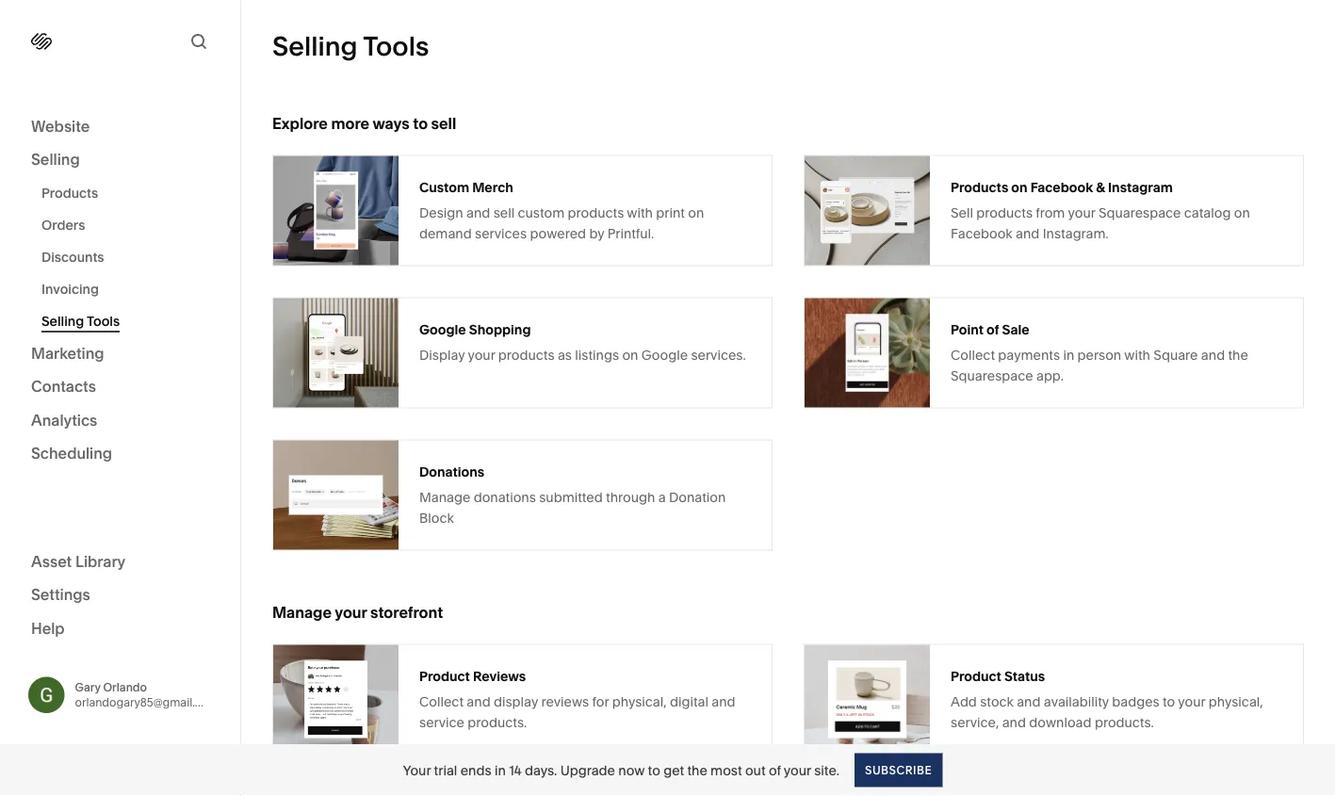Task type: vqa. For each thing, say whether or not it's contained in the screenshot.
Promote Your Black Friday Sale Stand Out In Your Subscriber'S Inbox With A Campaign Designed To Drive Sales.
no



Task type: locate. For each thing, give the bounding box(es) containing it.
most
[[711, 762, 742, 778]]

1 horizontal spatial the
[[1228, 347, 1248, 363]]

0 horizontal spatial products.
[[468, 714, 527, 730]]

square
[[1154, 347, 1198, 363]]

and down status
[[1017, 694, 1041, 710]]

0 vertical spatial selling
[[272, 30, 358, 62]]

with inside the point of sale collect payments in person with square and the squarespace app.
[[1125, 347, 1151, 363]]

tools up marketing link
[[87, 313, 120, 329]]

0 vertical spatial sell
[[431, 114, 456, 132]]

and down stock at the right
[[1002, 714, 1026, 730]]

product status add stock and availability badges to your physical, service, and download products.
[[951, 668, 1263, 730]]

subscribe
[[865, 763, 932, 777]]

in up app.
[[1063, 347, 1075, 363]]

selling
[[272, 30, 358, 62], [31, 150, 80, 169], [41, 313, 84, 329]]

0 horizontal spatial sell
[[431, 114, 456, 132]]

1 horizontal spatial physical,
[[1209, 694, 1263, 710]]

upgrade
[[560, 762, 615, 778]]

out
[[745, 762, 766, 778]]

2 product from the left
[[951, 668, 1002, 684]]

selling tools up more
[[272, 30, 429, 62]]

for
[[592, 694, 609, 710]]

1 physical, from the left
[[612, 694, 667, 710]]

1 horizontal spatial squarespace
[[1099, 204, 1181, 221]]

and right square
[[1201, 347, 1225, 363]]

sell for to
[[431, 114, 456, 132]]

products link
[[41, 177, 220, 209]]

1 horizontal spatial products.
[[1095, 714, 1154, 730]]

your down 'shopping'
[[468, 347, 495, 363]]

1 horizontal spatial products
[[568, 204, 624, 221]]

products. down display
[[468, 714, 527, 730]]

1 horizontal spatial with
[[1125, 347, 1151, 363]]

0 vertical spatial tools
[[363, 30, 429, 62]]

get
[[664, 762, 684, 778]]

0 vertical spatial manage
[[419, 489, 471, 505]]

collect
[[951, 347, 995, 363], [419, 694, 464, 710]]

selling tools down invoicing at the top of page
[[41, 313, 120, 329]]

product up add
[[951, 668, 1002, 684]]

in left 14
[[495, 762, 506, 778]]

facebook down sell at the right top of page
[[951, 225, 1013, 241]]

1 vertical spatial sell
[[493, 204, 515, 221]]

1 horizontal spatial collect
[[951, 347, 995, 363]]

marketing
[[31, 344, 104, 362]]

with up printful.
[[627, 204, 653, 221]]

selling up marketing
[[41, 313, 84, 329]]

your left site.
[[784, 762, 811, 778]]

1 horizontal spatial in
[[1063, 347, 1075, 363]]

in
[[1063, 347, 1075, 363], [495, 762, 506, 778]]

2 physical, from the left
[[1209, 694, 1263, 710]]

0 horizontal spatial facebook
[[951, 225, 1013, 241]]

0 vertical spatial the
[[1228, 347, 1248, 363]]

site.
[[814, 762, 840, 778]]

products inside the custom merch design and sell custom products with print on demand services powered by printful.
[[568, 204, 624, 221]]

1 vertical spatial to
[[1163, 694, 1175, 710]]

and inside the custom merch design and sell custom products with print on demand services powered by printful.
[[466, 204, 490, 221]]

1 vertical spatial manage
[[272, 603, 332, 621]]

1 horizontal spatial manage
[[419, 489, 471, 505]]

reviews
[[541, 694, 589, 710]]

with inside the custom merch design and sell custom products with print on demand services powered by printful.
[[627, 204, 653, 221]]

with for person
[[1125, 347, 1151, 363]]

invoicing
[[41, 281, 99, 297]]

1 vertical spatial with
[[1125, 347, 1151, 363]]

physical,
[[612, 694, 667, 710], [1209, 694, 1263, 710]]

sell up services
[[493, 204, 515, 221]]

days.
[[525, 762, 557, 778]]

settings
[[31, 586, 90, 604]]

0 vertical spatial google
[[419, 321, 466, 337]]

0 vertical spatial of
[[987, 321, 999, 337]]

the right square
[[1228, 347, 1248, 363]]

0 vertical spatial collect
[[951, 347, 995, 363]]

explore
[[272, 114, 328, 132]]

the right the get
[[687, 762, 707, 778]]

to
[[413, 114, 428, 132], [1163, 694, 1175, 710], [648, 762, 660, 778]]

google left services.
[[642, 347, 688, 363]]

subscribe button
[[855, 753, 943, 787]]

1 vertical spatial squarespace
[[951, 368, 1033, 384]]

your
[[1068, 204, 1096, 221], [468, 347, 495, 363], [335, 603, 367, 621], [1178, 694, 1206, 710], [784, 762, 811, 778]]

on
[[1011, 179, 1028, 195], [688, 204, 704, 221], [1234, 204, 1250, 221], [622, 347, 638, 363]]

availability
[[1044, 694, 1109, 710]]

product inside product reviews collect and display reviews for physical, digital and service products.
[[419, 668, 470, 684]]

and down merch
[[466, 204, 490, 221]]

products.
[[468, 714, 527, 730], [1095, 714, 1154, 730]]

facebook up from
[[1031, 179, 1093, 195]]

product for collect
[[419, 668, 470, 684]]

of right out
[[769, 762, 781, 778]]

physical, inside product reviews collect and display reviews for physical, digital and service products.
[[612, 694, 667, 710]]

2 products. from the left
[[1095, 714, 1154, 730]]

products
[[951, 179, 1009, 195], [41, 185, 98, 201]]

collect inside product reviews collect and display reviews for physical, digital and service products.
[[419, 694, 464, 710]]

1 vertical spatial of
[[769, 762, 781, 778]]

with
[[627, 204, 653, 221], [1125, 347, 1151, 363]]

0 horizontal spatial collect
[[419, 694, 464, 710]]

2 horizontal spatial to
[[1163, 694, 1175, 710]]

library
[[75, 552, 126, 571]]

to right badges
[[1163, 694, 1175, 710]]

1 vertical spatial tools
[[87, 313, 120, 329]]

with for products
[[627, 204, 653, 221]]

collect down point
[[951, 347, 995, 363]]

to left the get
[[648, 762, 660, 778]]

0 vertical spatial selling tools
[[272, 30, 429, 62]]

sale
[[1002, 321, 1030, 337]]

squarespace down payments
[[951, 368, 1033, 384]]

analytics link
[[31, 410, 209, 432]]

products for products on facebook & instagram sell products from your squarespace catalog on facebook and instagram.
[[951, 179, 1009, 195]]

1 horizontal spatial selling tools
[[272, 30, 429, 62]]

products up orders
[[41, 185, 98, 201]]

selling tools
[[272, 30, 429, 62], [41, 313, 120, 329]]

0 vertical spatial with
[[627, 204, 653, 221]]

squarespace down the instagram
[[1099, 204, 1181, 221]]

the for and
[[1228, 347, 1248, 363]]

point of sale collect payments in person with square and the squarespace app.
[[951, 321, 1248, 384]]

2 vertical spatial to
[[648, 762, 660, 778]]

1 vertical spatial collect
[[419, 694, 464, 710]]

1 horizontal spatial products
[[951, 179, 1009, 195]]

of
[[987, 321, 999, 337], [769, 762, 781, 778]]

your inside product status add stock and availability badges to your physical, service, and download products.
[[1178, 694, 1206, 710]]

on right print
[[688, 204, 704, 221]]

manage inside donations manage donations submitted through a donation block
[[419, 489, 471, 505]]

tools up ways
[[363, 30, 429, 62]]

submitted
[[539, 489, 603, 505]]

1 vertical spatial selling tools
[[41, 313, 120, 329]]

0 horizontal spatial squarespace
[[951, 368, 1033, 384]]

custom
[[518, 204, 565, 221]]

trial
[[434, 762, 457, 778]]

1 products. from the left
[[468, 714, 527, 730]]

2 horizontal spatial products
[[977, 204, 1033, 221]]

listings
[[575, 347, 619, 363]]

0 vertical spatial to
[[413, 114, 428, 132]]

0 horizontal spatial google
[[419, 321, 466, 337]]

products on facebook & instagram sell products from your squarespace catalog on facebook and instagram.
[[951, 179, 1250, 241]]

squarespace
[[1099, 204, 1181, 221], [951, 368, 1033, 384]]

custom merch design and sell custom products with print on demand services powered by printful.
[[419, 179, 704, 241]]

1 product from the left
[[419, 668, 470, 684]]

1 vertical spatial the
[[687, 762, 707, 778]]

products down 'shopping'
[[498, 347, 555, 363]]

as
[[558, 347, 572, 363]]

of left sale
[[987, 321, 999, 337]]

collect up service in the left bottom of the page
[[419, 694, 464, 710]]

your left storefront
[[335, 603, 367, 621]]

facebook
[[1031, 179, 1093, 195], [951, 225, 1013, 241]]

products inside products on facebook & instagram sell products from your squarespace catalog on facebook and instagram.
[[977, 204, 1033, 221]]

and down from
[[1016, 225, 1040, 241]]

selling up explore
[[272, 30, 358, 62]]

products up sell at the right top of page
[[951, 179, 1009, 195]]

status
[[1005, 668, 1045, 684]]

settings link
[[31, 585, 209, 607]]

products inside the google shopping display your products as listings on google services.
[[498, 347, 555, 363]]

selling link
[[31, 149, 209, 172]]

help
[[31, 619, 65, 638]]

the inside the point of sale collect payments in person with square and the squarespace app.
[[1228, 347, 1248, 363]]

products. down badges
[[1095, 714, 1154, 730]]

on inside the custom merch design and sell custom products with print on demand services powered by printful.
[[688, 204, 704, 221]]

your up "instagram."
[[1068, 204, 1096, 221]]

0 horizontal spatial in
[[495, 762, 506, 778]]

google shopping display your products as listings on google services.
[[419, 321, 746, 363]]

0 horizontal spatial selling tools
[[41, 313, 120, 329]]

help link
[[31, 618, 65, 639]]

manage
[[419, 489, 471, 505], [272, 603, 332, 621]]

0 horizontal spatial with
[[627, 204, 653, 221]]

product up service in the left bottom of the page
[[419, 668, 470, 684]]

products inside products on facebook & instagram sell products from your squarespace catalog on facebook and instagram.
[[951, 179, 1009, 195]]

0 horizontal spatial products
[[498, 347, 555, 363]]

0 horizontal spatial product
[[419, 668, 470, 684]]

0 horizontal spatial the
[[687, 762, 707, 778]]

0 vertical spatial squarespace
[[1099, 204, 1181, 221]]

selling down website
[[31, 150, 80, 169]]

1 horizontal spatial facebook
[[1031, 179, 1093, 195]]

1 horizontal spatial product
[[951, 668, 1002, 684]]

ways
[[373, 114, 410, 132]]

through
[[606, 489, 655, 505]]

0 horizontal spatial manage
[[272, 603, 332, 621]]

1 horizontal spatial of
[[987, 321, 999, 337]]

manage your storefront
[[272, 603, 443, 621]]

sell
[[431, 114, 456, 132], [493, 204, 515, 221]]

squarespace inside products on facebook & instagram sell products from your squarespace catalog on facebook and instagram.
[[1099, 204, 1181, 221]]

to right ways
[[413, 114, 428, 132]]

products up 'by' at the left of page
[[568, 204, 624, 221]]

0 horizontal spatial products
[[41, 185, 98, 201]]

sell right ways
[[431, 114, 456, 132]]

with right person
[[1125, 347, 1151, 363]]

sell inside the custom merch design and sell custom products with print on demand services powered by printful.
[[493, 204, 515, 221]]

google
[[419, 321, 466, 337], [642, 347, 688, 363]]

service,
[[951, 714, 999, 730]]

the
[[1228, 347, 1248, 363], [687, 762, 707, 778]]

discounts
[[41, 249, 104, 265]]

your right badges
[[1178, 694, 1206, 710]]

1 horizontal spatial google
[[642, 347, 688, 363]]

0 vertical spatial in
[[1063, 347, 1075, 363]]

products for products
[[41, 185, 98, 201]]

1 horizontal spatial to
[[648, 762, 660, 778]]

google up display
[[419, 321, 466, 337]]

on right listings
[[622, 347, 638, 363]]

products
[[568, 204, 624, 221], [977, 204, 1033, 221], [498, 347, 555, 363]]

selling tools link
[[41, 305, 220, 337]]

products right sell at the right top of page
[[977, 204, 1033, 221]]

more
[[331, 114, 370, 132]]

1 horizontal spatial sell
[[493, 204, 515, 221]]

2 vertical spatial selling
[[41, 313, 84, 329]]

products. inside product status add stock and availability badges to your physical, service, and download products.
[[1095, 714, 1154, 730]]

product inside product status add stock and availability badges to your physical, service, and download products.
[[951, 668, 1002, 684]]

0 horizontal spatial physical,
[[612, 694, 667, 710]]

squarespace inside the point of sale collect payments in person with square and the squarespace app.
[[951, 368, 1033, 384]]

14
[[509, 762, 522, 778]]



Task type: describe. For each thing, give the bounding box(es) containing it.
1 vertical spatial in
[[495, 762, 506, 778]]

shopping
[[469, 321, 531, 337]]

explore more ways to sell
[[272, 114, 456, 132]]

the for get
[[687, 762, 707, 778]]

merch
[[472, 179, 513, 195]]

service
[[419, 714, 465, 730]]

printful.
[[608, 225, 654, 241]]

your inside products on facebook & instagram sell products from your squarespace catalog on facebook and instagram.
[[1068, 204, 1096, 221]]

powered
[[530, 225, 586, 241]]

your trial ends in 14 days. upgrade now to get the most out of your site.
[[403, 762, 840, 778]]

catalog
[[1184, 204, 1231, 221]]

product for add
[[951, 668, 1002, 684]]

add
[[951, 694, 977, 710]]

physical, inside product status add stock and availability badges to your physical, service, and download products.
[[1209, 694, 1263, 710]]

gary orlando orlandogary85@gmail.com
[[75, 681, 219, 709]]

donations
[[419, 464, 485, 480]]

services.
[[691, 347, 746, 363]]

marketing link
[[31, 343, 209, 365]]

badges
[[1112, 694, 1160, 710]]

your inside the google shopping display your products as listings on google services.
[[468, 347, 495, 363]]

1 horizontal spatial tools
[[363, 30, 429, 62]]

gary
[[75, 681, 101, 694]]

your
[[403, 762, 431, 778]]

product reviews collect and display reviews for physical, digital and service products.
[[419, 668, 736, 730]]

0 horizontal spatial of
[[769, 762, 781, 778]]

instagram.
[[1043, 225, 1109, 241]]

donation
[[669, 489, 726, 505]]

contacts link
[[31, 376, 209, 399]]

demand
[[419, 225, 472, 241]]

a
[[658, 489, 666, 505]]

design
[[419, 204, 463, 221]]

collect inside the point of sale collect payments in person with square and the squarespace app.
[[951, 347, 995, 363]]

point
[[951, 321, 984, 337]]

contacts
[[31, 377, 96, 396]]

block
[[419, 510, 454, 526]]

products for facebook
[[977, 204, 1033, 221]]

1 vertical spatial selling
[[31, 150, 80, 169]]

display
[[494, 694, 538, 710]]

discounts link
[[41, 241, 220, 273]]

on right "catalog" on the right top
[[1234, 204, 1250, 221]]

donations manage donations submitted through a donation block
[[419, 464, 726, 526]]

analytics
[[31, 411, 97, 429]]

to inside product status add stock and availability badges to your physical, service, and download products.
[[1163, 694, 1175, 710]]

display
[[419, 347, 465, 363]]

instagram
[[1108, 179, 1173, 195]]

0 vertical spatial facebook
[[1031, 179, 1093, 195]]

products. inside product reviews collect and display reviews for physical, digital and service products.
[[468, 714, 527, 730]]

website
[[31, 117, 90, 135]]

custom
[[419, 179, 469, 195]]

download
[[1029, 714, 1092, 730]]

app.
[[1037, 368, 1064, 384]]

on inside the google shopping display your products as listings on google services.
[[622, 347, 638, 363]]

0 horizontal spatial to
[[413, 114, 428, 132]]

on left &
[[1011, 179, 1028, 195]]

donations
[[474, 489, 536, 505]]

invoicing link
[[41, 273, 220, 305]]

scheduling link
[[31, 443, 209, 466]]

and right digital
[[712, 694, 736, 710]]

and down reviews
[[467, 694, 491, 710]]

reviews
[[473, 668, 526, 684]]

1 vertical spatial facebook
[[951, 225, 1013, 241]]

sell
[[951, 204, 973, 221]]

asset
[[31, 552, 72, 571]]

storefront
[[370, 603, 443, 621]]

0 horizontal spatial tools
[[87, 313, 120, 329]]

&
[[1096, 179, 1105, 195]]

services
[[475, 225, 527, 241]]

orders link
[[41, 209, 220, 241]]

of inside the point of sale collect payments in person with square and the squarespace app.
[[987, 321, 999, 337]]

stock
[[980, 694, 1014, 710]]

print
[[656, 204, 685, 221]]

and inside products on facebook & instagram sell products from your squarespace catalog on facebook and instagram.
[[1016, 225, 1040, 241]]

products for powered
[[568, 204, 624, 221]]

sell for and
[[493, 204, 515, 221]]

now
[[618, 762, 645, 778]]

orders
[[41, 217, 85, 233]]

asset library
[[31, 552, 126, 571]]

and inside the point of sale collect payments in person with square and the squarespace app.
[[1201, 347, 1225, 363]]

from
[[1036, 204, 1065, 221]]

ends
[[461, 762, 492, 778]]

person
[[1078, 347, 1122, 363]]

1 vertical spatial google
[[642, 347, 688, 363]]

orlandogary85@gmail.com
[[75, 696, 219, 709]]

scheduling
[[31, 444, 112, 463]]

digital
[[670, 694, 709, 710]]

by
[[589, 225, 604, 241]]

in inside the point of sale collect payments in person with square and the squarespace app.
[[1063, 347, 1075, 363]]

asset library link
[[31, 551, 209, 573]]

payments
[[998, 347, 1060, 363]]



